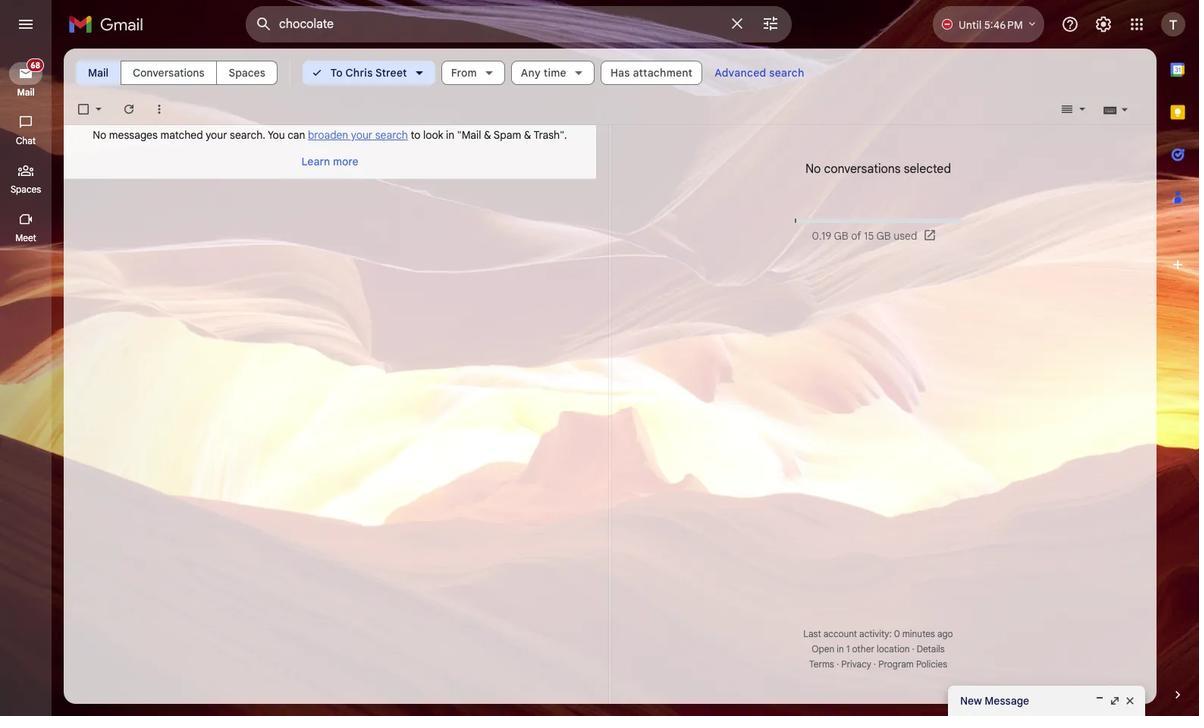 Task type: locate. For each thing, give the bounding box(es) containing it.
in
[[446, 128, 455, 142], [837, 644, 845, 655]]

close image
[[1125, 695, 1137, 707]]

Search in mail search field
[[246, 6, 792, 42]]

None checkbox
[[76, 102, 91, 117]]

1 horizontal spatial your
[[351, 128, 373, 142]]

0 vertical spatial mail
[[88, 66, 109, 80]]

broaden
[[308, 128, 349, 142]]

your up "more"
[[351, 128, 373, 142]]

1 horizontal spatial gb
[[877, 229, 891, 243]]

mail inside button
[[88, 66, 109, 80]]

&
[[484, 128, 491, 142], [524, 128, 531, 142]]

& right the spam
[[524, 128, 531, 142]]

broaden your search link
[[308, 128, 408, 142]]

1 horizontal spatial search
[[770, 66, 805, 80]]

minutes
[[903, 628, 936, 640]]

chris
[[346, 66, 373, 80]]

no conversations selected
[[806, 162, 952, 177]]

2 your from the left
[[351, 128, 373, 142]]

1 vertical spatial search
[[375, 128, 408, 142]]

0 horizontal spatial gb
[[834, 229, 849, 243]]

meet
[[15, 232, 36, 244]]

search right advanced
[[770, 66, 805, 80]]

other
[[853, 644, 875, 655]]

no left the conversations
[[806, 162, 821, 177]]

no
[[93, 128, 106, 142], [806, 162, 821, 177]]

search
[[770, 66, 805, 80], [375, 128, 408, 142]]

mail
[[88, 66, 109, 80], [17, 87, 35, 98]]

settings image
[[1095, 15, 1113, 33]]

Search in mail text field
[[279, 17, 719, 32]]

0 vertical spatial spaces
[[229, 66, 265, 80]]

new
[[961, 694, 983, 708]]

privacy link
[[842, 659, 872, 670]]

conversations
[[824, 162, 901, 177]]

0 vertical spatial in
[[446, 128, 455, 142]]

to
[[411, 128, 421, 142]]

search inside advanced search "popup button"
[[770, 66, 805, 80]]

account
[[824, 628, 858, 640]]

2 gb from the left
[[877, 229, 891, 243]]

main menu image
[[17, 15, 35, 33]]

gb right 15
[[877, 229, 891, 243]]

learn more
[[302, 155, 359, 168]]

trash".
[[534, 128, 567, 142]]

spaces down search in mail icon
[[229, 66, 265, 80]]

0 horizontal spatial &
[[484, 128, 491, 142]]

your
[[206, 128, 227, 142], [351, 128, 373, 142]]

gb
[[834, 229, 849, 243], [877, 229, 891, 243]]

1 vertical spatial in
[[837, 644, 845, 655]]

· right privacy "link"
[[874, 659, 877, 670]]

your left search.
[[206, 128, 227, 142]]

mail inside heading
[[17, 87, 35, 98]]

1 horizontal spatial &
[[524, 128, 531, 142]]

& right "mail
[[484, 128, 491, 142]]

68
[[31, 60, 40, 71]]

1 vertical spatial spaces
[[11, 184, 41, 195]]

mail down gmail image at top left
[[88, 66, 109, 80]]

gmail image
[[68, 9, 151, 39]]

tab list
[[1157, 49, 1200, 662]]

any time button
[[511, 61, 595, 85]]

learn more button
[[296, 148, 365, 175]]

· right terms link
[[837, 659, 839, 670]]

· up program policies link
[[913, 644, 915, 655]]

navigation
[[0, 49, 53, 716]]

policies
[[917, 659, 948, 670]]

message
[[985, 694, 1030, 708]]

program
[[879, 659, 914, 670]]

mail heading
[[0, 87, 52, 99]]

spaces
[[229, 66, 265, 80], [11, 184, 41, 195]]

search in mail image
[[250, 11, 278, 38]]

0 horizontal spatial no
[[93, 128, 106, 142]]

follow link to manage storage image
[[924, 228, 939, 244]]

in left "1"
[[837, 644, 845, 655]]

advanced
[[715, 66, 767, 80]]

spaces down chat heading
[[11, 184, 41, 195]]

·
[[913, 644, 915, 655], [837, 659, 839, 670], [874, 659, 877, 670]]

1 vertical spatial mail
[[17, 87, 35, 98]]

gb left of
[[834, 229, 849, 243]]

0 horizontal spatial mail
[[17, 87, 35, 98]]

15
[[864, 229, 874, 243]]

1 horizontal spatial no
[[806, 162, 821, 177]]

1 vertical spatial no
[[806, 162, 821, 177]]

1 horizontal spatial in
[[837, 644, 845, 655]]

refresh image
[[121, 102, 137, 117]]

privacy
[[842, 659, 872, 670]]

0 vertical spatial no
[[93, 128, 106, 142]]

0 horizontal spatial your
[[206, 128, 227, 142]]

mail down 68 link on the left top
[[17, 87, 35, 98]]

to chris street
[[331, 66, 407, 80]]

support image
[[1062, 15, 1080, 33]]

from button
[[441, 61, 505, 85]]

in right look
[[446, 128, 455, 142]]

no left messages
[[93, 128, 106, 142]]

1 horizontal spatial spaces
[[229, 66, 265, 80]]

0 vertical spatial search
[[770, 66, 805, 80]]

terms
[[810, 659, 835, 670]]

to
[[331, 66, 343, 80]]

0 horizontal spatial spaces
[[11, 184, 41, 195]]

has
[[611, 66, 630, 80]]

toggle split pane mode image
[[1060, 102, 1075, 117]]

search left to
[[375, 128, 408, 142]]

details link
[[917, 644, 945, 655]]

1 horizontal spatial mail
[[88, 66, 109, 80]]

conversations
[[133, 66, 205, 80]]

of
[[852, 229, 862, 243]]

chat
[[16, 135, 36, 146]]

select input tool image
[[1121, 104, 1130, 115]]

navigation containing mail
[[0, 49, 53, 716]]

street
[[376, 66, 407, 80]]



Task type: vqa. For each thing, say whether or not it's contained in the screenshot.
Selected
yes



Task type: describe. For each thing, give the bounding box(es) containing it.
spaces inside button
[[229, 66, 265, 80]]

"mail
[[457, 128, 481, 142]]

no for no conversations selected
[[806, 162, 821, 177]]

meet heading
[[0, 232, 52, 244]]

look
[[423, 128, 444, 142]]

1 & from the left
[[484, 128, 491, 142]]

no for no messages matched your search. you can broaden your search to look in "mail & spam & trash".
[[93, 128, 106, 142]]

0.19
[[812, 229, 832, 243]]

advanced search button
[[709, 59, 811, 87]]

1 your from the left
[[206, 128, 227, 142]]

has attachment button
[[601, 61, 703, 85]]

program policies link
[[879, 659, 948, 670]]

clear search image
[[722, 8, 753, 39]]

learn
[[302, 155, 330, 168]]

1
[[847, 644, 850, 655]]

more
[[333, 155, 359, 168]]

matched
[[160, 128, 203, 142]]

pop out image
[[1109, 695, 1122, 707]]

has attachment
[[611, 66, 693, 80]]

0.19 gb of 15 gb used
[[812, 229, 918, 243]]

to chris street button
[[303, 61, 435, 85]]

minimize image
[[1094, 695, 1106, 707]]

0
[[894, 628, 901, 640]]

mail button
[[76, 59, 121, 87]]

details
[[917, 644, 945, 655]]

none checkbox inside no conversations selected main content
[[76, 102, 91, 117]]

ago
[[938, 628, 954, 640]]

spam
[[494, 128, 521, 142]]

spaces heading
[[0, 184, 52, 196]]

advanced search options image
[[756, 8, 786, 39]]

no messages matched your search. you can broaden your search to look in "mail & spam & trash".
[[93, 128, 567, 142]]

spaces inside heading
[[11, 184, 41, 195]]

last account activity: 0 minutes ago open in 1 other location · details terms · privacy · program policies
[[804, 628, 954, 670]]

conversations button
[[121, 59, 217, 87]]

1 gb from the left
[[834, 229, 849, 243]]

2 horizontal spatial ·
[[913, 644, 915, 655]]

spaces button
[[217, 59, 278, 87]]

more image
[[152, 102, 167, 117]]

messages
[[109, 128, 158, 142]]

open
[[812, 644, 835, 655]]

attachment
[[633, 66, 693, 80]]

2 & from the left
[[524, 128, 531, 142]]

from
[[451, 66, 477, 80]]

1 horizontal spatial ·
[[874, 659, 877, 670]]

search.
[[230, 128, 266, 142]]

any time
[[521, 66, 567, 80]]

activity:
[[860, 628, 892, 640]]

new message
[[961, 694, 1030, 708]]

selected
[[904, 162, 952, 177]]

terms link
[[810, 659, 835, 670]]

0 horizontal spatial search
[[375, 128, 408, 142]]

last
[[804, 628, 822, 640]]

no conversations selected main content
[[64, 49, 1157, 704]]

you
[[268, 128, 285, 142]]

any
[[521, 66, 541, 80]]

advanced search
[[715, 66, 805, 80]]

0 horizontal spatial in
[[446, 128, 455, 142]]

in inside last account activity: 0 minutes ago open in 1 other location · details terms · privacy · program policies
[[837, 644, 845, 655]]

68 link
[[9, 58, 44, 85]]

can
[[288, 128, 305, 142]]

used
[[894, 229, 918, 243]]

location
[[877, 644, 910, 655]]

time
[[544, 66, 567, 80]]

chat heading
[[0, 135, 52, 147]]

0 horizontal spatial ·
[[837, 659, 839, 670]]



